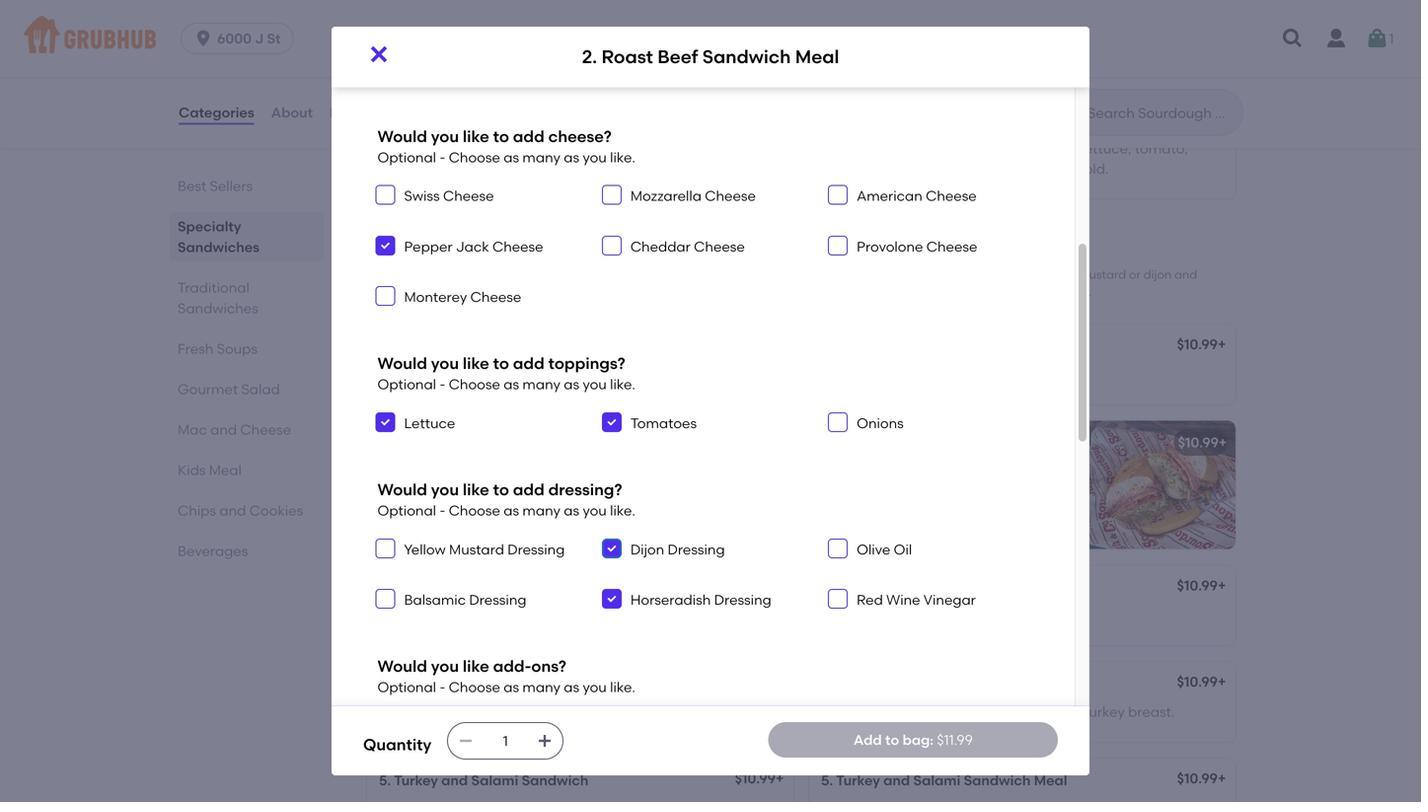 Task type: locate. For each thing, give the bounding box(es) containing it.
2 brisket, from the left
[[947, 6, 995, 23]]

jack
[[456, 238, 489, 255]]

3 like from the top
[[463, 480, 489, 499]]

2 horizontal spatial tomatoes,
[[1096, 6, 1164, 23]]

2 hot. from the left
[[821, 46, 847, 63]]

$10.99
[[1177, 336, 1218, 353], [1178, 434, 1219, 451], [735, 578, 776, 594], [1177, 578, 1218, 594], [1177, 674, 1218, 691], [735, 770, 776, 787], [1177, 770, 1218, 787]]

0 horizontal spatial coleslaw,
[[409, 26, 471, 43]]

mozzarella cheese
[[631, 188, 756, 204]]

0 horizontal spatial combo
[[465, 285, 506, 299]]

traditional for traditional sandwiches sandwiches prepared on our freshly baked sourdough bread and include our house spread, lettuce, tomatoes, onions, yellow mustard or dijon and cheese. make it a combo - add chip meal, clam chowder meal or salad combo with choice of dressing for an additional charge.
[[363, 240, 478, 265]]

beef
[[658, 46, 698, 68], [436, 434, 467, 451]]

meal
[[691, 285, 720, 299]]

charge.
[[1048, 285, 1092, 299]]

tomato, up mozzarella cheese
[[693, 140, 746, 157]]

svg image up the with
[[832, 240, 844, 252]]

combo left the with
[[772, 285, 813, 299]]

black forest smoked ham and gourmet turkey breast. up $11.99
[[821, 704, 1175, 721]]

turkey down add
[[836, 772, 880, 789]]

gourmet left the wine
[[821, 608, 882, 624]]

add left cheese?
[[513, 127, 545, 146]]

2 combo from the left
[[772, 285, 813, 299]]

3 optional from the top
[[378, 376, 436, 393]]

smoked
[[449, 6, 502, 23], [891, 6, 944, 23], [461, 366, 513, 383], [461, 704, 513, 721], [903, 704, 956, 721]]

glaze.
[[474, 160, 514, 177], [917, 160, 956, 177]]

turkey for 3. turkey sandwich meal
[[836, 580, 880, 596]]

balsamic inside button
[[409, 160, 471, 177]]

to for dressing?
[[493, 480, 509, 499]]

0 horizontal spatial gourmet
[[581, 704, 638, 721]]

0 vertical spatial 2.
[[582, 46, 597, 68]]

2 would from the top
[[378, 354, 427, 373]]

svg image
[[1366, 27, 1390, 50], [194, 29, 213, 48], [606, 63, 618, 75], [832, 189, 844, 201], [606, 240, 618, 252], [380, 417, 391, 428], [606, 417, 618, 428], [606, 543, 618, 555], [832, 543, 844, 555], [606, 593, 618, 605], [832, 593, 844, 605], [458, 734, 474, 749]]

1 horizontal spatial chili
[[821, 26, 848, 43]]

j
[[255, 30, 264, 47]]

2.
[[582, 46, 597, 68], [379, 434, 391, 451]]

1 horizontal spatial our
[[783, 268, 802, 282]]

1 green from the left
[[725, 6, 764, 23]]

would down reviews
[[378, 127, 427, 146]]

forest up lettuce
[[419, 366, 457, 383]]

to inside would you like to add toppings? optional - choose as many as you like.
[[493, 354, 509, 373]]

0 vertical spatial roast
[[602, 46, 653, 68]]

2 savory from the left
[[842, 6, 888, 23]]

served down cheese?
[[517, 160, 563, 177]]

0 horizontal spatial black forest smoked ham and gourmet turkey breast.
[[379, 704, 733, 721]]

to
[[493, 127, 509, 146], [493, 354, 509, 373], [493, 480, 509, 499], [886, 732, 900, 749]]

1 horizontal spatial tomato,
[[1135, 140, 1189, 157]]

like inside would you like to add cheese? optional - choose as many as you like.
[[463, 127, 489, 146]]

or up mozzarella
[[617, 160, 631, 177]]

1 horizontal spatial spread,
[[843, 268, 886, 282]]

5. for 5. turkey and salami sandwich
[[379, 772, 391, 789]]

2 sauce, from the left
[[985, 26, 1029, 43]]

like down london
[[463, 480, 489, 499]]

optional inside would you like to add toppings? optional - choose as many as you like.
[[378, 376, 436, 393]]

1 brisket, from the left
[[505, 6, 553, 23]]

best left sellers
[[178, 178, 207, 194]]

sandwiches
[[178, 239, 260, 256], [483, 240, 608, 265], [363, 268, 433, 282], [178, 300, 258, 317]]

0 horizontal spatial lettuce,
[[639, 140, 690, 157]]

our right include
[[783, 268, 802, 282]]

1 horizontal spatial fresh
[[400, 140, 436, 157]]

fresh up the swiss
[[400, 140, 436, 157]]

would for would you like to add toppings?
[[378, 354, 427, 373]]

brisket,
[[505, 6, 553, 23], [947, 6, 995, 23]]

1 horizontal spatial balsamic
[[851, 160, 913, 177]]

cheese down on
[[471, 289, 522, 306]]

svg image left 'make'
[[380, 290, 391, 302]]

cheese up provolone cheese
[[926, 188, 977, 204]]

to inside would you like to add cheese? optional - choose as many as you like.
[[493, 127, 509, 146]]

mustard
[[1078, 268, 1127, 282]]

1 horizontal spatial tomatoes,
[[935, 268, 993, 282]]

0 horizontal spatial basil
[[570, 140, 601, 157]]

ham
[[517, 704, 547, 721], [959, 704, 990, 721]]

4 choose from the top
[[449, 502, 500, 519]]

5 choose from the top
[[449, 679, 500, 696]]

0 horizontal spatial aioli,
[[605, 140, 636, 157]]

svg image left balsamic
[[380, 593, 391, 605]]

0 vertical spatial best
[[178, 178, 207, 194]]

svg image for 1
[[1366, 27, 1390, 50]]

2 coleslaw, from the left
[[851, 26, 913, 43]]

5 many from the top
[[523, 679, 561, 696]]

roast for 2. roast beef sandwich
[[394, 434, 433, 451]]

1 glaze. from the left
[[474, 160, 514, 177]]

2. roast beef sandwich image
[[646, 421, 794, 549]]

1 horizontal spatial lettuce,
[[889, 268, 932, 282]]

5 like. from the top
[[610, 679, 636, 696]]

2 glaze. from the left
[[917, 160, 956, 177]]

gourmet turkey breast. down the 3. turkey sandwich
[[379, 608, 534, 624]]

olive
[[857, 541, 891, 558]]

cheese right the swiss
[[443, 188, 494, 204]]

1 melted from the left
[[566, 160, 614, 177]]

4 many from the top
[[523, 502, 561, 519]]

0 horizontal spatial barbecue
[[474, 26, 540, 43]]

and inside top round london broil and thinly sliced.
[[536, 462, 563, 479]]

3 many from the top
[[523, 376, 561, 393]]

dressing for dijon dressing
[[668, 541, 725, 558]]

1 horizontal spatial 6". savory smoked brisket, house spread, tomatoes, green chili coleslaw, barbecue sauce, cheddar cheese, prepared hot. button
[[810, 0, 1236, 82]]

0 horizontal spatial spread,
[[600, 6, 651, 23]]

balsamic up american
[[851, 160, 913, 177]]

1 horizontal spatial barbecue
[[916, 26, 982, 43]]

mayo
[[631, 62, 667, 78]]

lettuce, up mozzarella
[[639, 140, 690, 157]]

0 vertical spatial traditional
[[363, 240, 478, 265]]

2 5. from the left
[[821, 772, 833, 789]]

0 horizontal spatial served
[[517, 160, 563, 177]]

many
[[523, 23, 561, 40], [523, 149, 561, 166], [523, 376, 561, 393], [523, 502, 561, 519], [523, 679, 561, 696]]

like. for cheese?
[[610, 149, 636, 166]]

0 horizontal spatial 6". fresh mozzarella cheese, basil aioli, lettuce, tomato, and balsamic glaze. served melted or cold.
[[379, 140, 746, 177]]

lettuce, down search sourdough & co search field
[[1081, 140, 1132, 157]]

1 horizontal spatial roast
[[602, 46, 653, 68]]

3 like. from the top
[[610, 376, 636, 393]]

best left seller
[[833, 414, 859, 429]]

0 horizontal spatial 3.
[[379, 580, 391, 596]]

chips
[[178, 503, 216, 519]]

0 horizontal spatial 2.
[[379, 434, 391, 451]]

2 many from the top
[[523, 149, 561, 166]]

2 balsamic from the left
[[851, 160, 913, 177]]

optional up reviews
[[378, 23, 436, 40]]

meal
[[795, 46, 840, 68], [209, 462, 242, 479], [954, 580, 987, 596], [1034, 772, 1068, 789]]

on
[[492, 268, 507, 282]]

dressing for balsamic dressing
[[469, 592, 527, 609]]

1 horizontal spatial salami
[[914, 772, 961, 789]]

optional down sliced. at the left bottom of page
[[378, 502, 436, 519]]

- inside 'would you like add-ons? optional - choose as many as you like.'
[[440, 679, 446, 696]]

0 horizontal spatial 6". savory smoked brisket, house spread, tomatoes, green chili coleslaw, barbecue sauce, cheddar cheese, prepared hot. button
[[367, 0, 794, 82]]

cold. up mozzarella
[[634, 160, 667, 177]]

svg image left 1 button
[[1281, 27, 1305, 50]]

would down balsamic
[[378, 657, 427, 676]]

1 gourmet turkey breast. from the left
[[379, 608, 534, 624]]

tomatoes, inside traditional sandwiches sandwiches prepared on our freshly baked sourdough bread and include our house spread, lettuce, tomatoes, onions, yellow mustard or dijon and cheese. make it a combo - add chip meal, clam chowder meal or salad combo with choice of dressing for an additional charge.
[[935, 268, 993, 282]]

served up american cheese
[[959, 160, 1005, 177]]

0 horizontal spatial traditional
[[178, 279, 250, 296]]

traditional up 'make'
[[363, 240, 478, 265]]

sandwich
[[703, 46, 791, 68], [470, 434, 537, 451], [441, 580, 508, 596], [884, 580, 951, 596], [508, 676, 575, 693], [522, 772, 589, 789], [964, 772, 1031, 789]]

- inside would you like to add dressing? optional - choose as many as you like.
[[440, 502, 446, 519]]

1 horizontal spatial mozzarella
[[881, 140, 954, 157]]

1 aioli, from the left
[[605, 140, 636, 157]]

kids meal
[[178, 462, 242, 479]]

like inside 'would you like add-ons? optional - choose as many as you like.'
[[463, 657, 489, 676]]

0 horizontal spatial cold.
[[634, 160, 667, 177]]

dressing
[[508, 541, 565, 558], [668, 541, 725, 558], [469, 592, 527, 609], [714, 592, 772, 609]]

tomato,
[[693, 140, 746, 157], [1135, 140, 1189, 157]]

swiss cheese
[[404, 188, 494, 204]]

2 like. from the top
[[610, 149, 636, 166]]

like for toppings?
[[463, 354, 489, 373]]

0 horizontal spatial fresh
[[178, 341, 214, 357]]

balsamic
[[409, 160, 471, 177], [851, 160, 913, 177]]

1 horizontal spatial green
[[1168, 6, 1207, 23]]

0 horizontal spatial ham
[[517, 704, 547, 721]]

traditional down the specialty sandwiches
[[178, 279, 250, 296]]

add inside would you like to add cheese? optional - choose as many as you like.
[[513, 127, 545, 146]]

mozzarella up american cheese
[[881, 140, 954, 157]]

dressing right horseradish
[[714, 592, 772, 609]]

to down broil on the bottom left
[[493, 480, 509, 499]]

red wine vinegar
[[857, 592, 976, 609]]

many inside would you like to add cheese? optional - choose as many as you like.
[[523, 149, 561, 166]]

cheddar up mayo in the top left of the page
[[590, 26, 648, 43]]

Search Sourdough & Co  search field
[[1086, 104, 1237, 122]]

svg image for red wine vinegar
[[832, 593, 844, 605]]

1 basil from the left
[[570, 140, 601, 157]]

seller
[[861, 414, 894, 429]]

1 horizontal spatial sauce,
[[985, 26, 1029, 43]]

spread, up mayo in the top left of the page
[[600, 6, 651, 23]]

lettuce, up dressing
[[889, 268, 932, 282]]

svg image for american cheese
[[832, 189, 844, 201]]

cold.
[[634, 160, 667, 177], [1076, 160, 1109, 177]]

fresh left soups
[[178, 341, 214, 357]]

chip
[[543, 285, 568, 299]]

prepared up 2. roast beef sandwich meal
[[706, 26, 769, 43]]

1 6". fresh mozzarella cheese, basil aioli, lettuce, tomato, and balsamic glaze. served melted or cold. from the left
[[379, 140, 746, 177]]

1 horizontal spatial 6". savory smoked brisket, house spread, tomatoes, green chili coleslaw, barbecue sauce, cheddar cheese, prepared hot.
[[821, 6, 1211, 63]]

- inside would you like to add toppings? optional - choose as many as you like.
[[440, 376, 446, 393]]

3. turkey sandwich
[[379, 580, 508, 596]]

like. inside would you like to add toppings? optional - choose as many as you like.
[[610, 376, 636, 393]]

1 our from the left
[[510, 268, 529, 282]]

1 vertical spatial beef
[[436, 434, 467, 451]]

many inside would you like to add dressing? optional - choose as many as you like.
[[523, 502, 561, 519]]

horseradish
[[631, 592, 711, 609]]

turkey down quantity
[[394, 772, 438, 789]]

0 horizontal spatial house
[[556, 6, 597, 23]]

1 horizontal spatial house
[[805, 268, 840, 282]]

1 horizontal spatial coleslaw,
[[851, 26, 913, 43]]

1 horizontal spatial 3.
[[821, 580, 833, 596]]

traditional
[[363, 240, 478, 265], [178, 279, 250, 296]]

gourmet turkey breast. for 3. turkey sandwich meal
[[821, 608, 976, 624]]

svg image for tomatoes
[[606, 417, 618, 428]]

svg image left yellow
[[380, 543, 391, 555]]

1 horizontal spatial glaze.
[[917, 160, 956, 177]]

choose inside would you like to add cheese? optional - choose as many as you like.
[[449, 149, 500, 166]]

dijon
[[631, 541, 665, 558]]

like inside would you like to add dressing? optional - choose as many as you like.
[[463, 480, 489, 499]]

about button
[[270, 77, 314, 148]]

2 black forest smoked ham and gourmet turkey breast. from the left
[[821, 704, 1175, 721]]

1 horizontal spatial best
[[833, 414, 859, 429]]

cookies
[[249, 503, 303, 519]]

0 horizontal spatial hot.
[[379, 46, 405, 63]]

optional inside 'would you like add-ons? optional - choose as many as you like.'
[[378, 679, 436, 696]]

0 horizontal spatial best
[[178, 178, 207, 194]]

2 mozzarella from the left
[[881, 140, 954, 157]]

1 cold. from the left
[[634, 160, 667, 177]]

gourmet
[[178, 381, 238, 398], [379, 608, 439, 624], [821, 608, 882, 624]]

0 vertical spatial beef
[[658, 46, 698, 68]]

or down search icon
[[1059, 160, 1073, 177]]

to for cheese?
[[493, 127, 509, 146]]

optional up quantity
[[378, 679, 436, 696]]

broil
[[504, 462, 533, 479]]

2 barbecue from the left
[[916, 26, 982, 43]]

1 horizontal spatial hot.
[[821, 46, 847, 63]]

served inside button
[[517, 160, 563, 177]]

aioli, down search icon
[[1047, 140, 1078, 157]]

cheese up bread
[[694, 238, 745, 255]]

1 salami from the left
[[471, 772, 519, 789]]

roast up cheese?
[[602, 46, 653, 68]]

our right on
[[510, 268, 529, 282]]

turkey up input item quantity number field
[[460, 676, 504, 693]]

1 vertical spatial 2.
[[379, 434, 391, 451]]

1 5. from the left
[[379, 772, 391, 789]]

cheese right mozzarella
[[705, 188, 756, 204]]

1 3. from the left
[[379, 580, 391, 596]]

would inside would you like to add dressing? optional - choose as many as you like.
[[378, 480, 427, 499]]

5. turkey and salami sandwich meal
[[821, 772, 1068, 789]]

cheese up for
[[927, 238, 978, 255]]

best sellers
[[178, 178, 253, 194]]

3. left balsamic
[[379, 580, 391, 596]]

soups
[[217, 341, 258, 357]]

sandwiches up cheese.
[[363, 268, 433, 282]]

choose inside would you like to add dressing? optional - choose as many as you like.
[[449, 502, 500, 519]]

1 savory from the left
[[400, 6, 446, 23]]

1 balsamic from the left
[[409, 160, 471, 177]]

4 optional from the top
[[378, 502, 436, 519]]

svg image left the pepper
[[380, 240, 391, 252]]

6000 j st
[[217, 30, 281, 47]]

svg image for onions
[[832, 417, 844, 428]]

cheddar up search icon
[[1033, 26, 1090, 43]]

1 horizontal spatial gourmet
[[1023, 704, 1081, 721]]

1 cheddar from the left
[[590, 26, 648, 43]]

ons?
[[532, 657, 567, 676]]

1 horizontal spatial savory
[[842, 6, 888, 23]]

0 horizontal spatial chili
[[379, 26, 406, 43]]

prepared inside traditional sandwiches sandwiches prepared on our freshly baked sourdough bread and include our house spread, lettuce, tomatoes, onions, yellow mustard or dijon and cheese. make it a combo - add chip meal, clam chowder meal or salad combo with choice of dressing for an additional charge.
[[435, 268, 489, 282]]

2 cheddar from the left
[[1033, 26, 1090, 43]]

0 horizontal spatial savory
[[400, 6, 446, 23]]

beef for 2. roast beef sandwich meal
[[658, 46, 698, 68]]

svg image for 6000 j st
[[194, 29, 213, 48]]

0 horizontal spatial 5.
[[379, 772, 391, 789]]

turkey for 5. turkey and salami sandwich
[[394, 772, 438, 789]]

2 optional from the top
[[378, 149, 436, 166]]

house
[[556, 6, 597, 23], [999, 6, 1039, 23], [805, 268, 840, 282]]

house inside traditional sandwiches sandwiches prepared on our freshly baked sourdough bread and include our house spread, lettuce, tomatoes, onions, yellow mustard or dijon and cheese. make it a combo - add chip meal, clam chowder meal or salad combo with choice of dressing for an additional charge.
[[805, 268, 840, 282]]

2 served from the left
[[959, 160, 1005, 177]]

0 horizontal spatial tomatoes,
[[654, 6, 722, 23]]

dressing right "dijon" at the left of page
[[668, 541, 725, 558]]

0 horizontal spatial gourmet
[[178, 381, 238, 398]]

1 horizontal spatial gourmet turkey breast.
[[821, 608, 976, 624]]

6". savory smoked brisket, house spread, tomatoes, green chili coleslaw, barbecue sauce, cheddar cheese, prepared hot.
[[379, 6, 769, 63], [821, 6, 1211, 63]]

turkey down olive
[[836, 580, 880, 596]]

1 optional from the top
[[378, 23, 436, 40]]

or inside button
[[617, 160, 631, 177]]

choose
[[449, 23, 500, 40], [449, 149, 500, 166], [449, 376, 500, 393], [449, 502, 500, 519], [449, 679, 500, 696]]

svg image inside 6000 j st button
[[194, 29, 213, 48]]

ham up $11.99
[[959, 704, 990, 721]]

tomato, down search sourdough & co search field
[[1135, 140, 1189, 157]]

add down broil on the bottom left
[[513, 480, 545, 499]]

cold. inside button
[[634, 160, 667, 177]]

to inside would you like to add dressing? optional - choose as many as you like.
[[493, 480, 509, 499]]

0 horizontal spatial prepared
[[435, 268, 489, 282]]

gourmet
[[581, 704, 638, 721], [1023, 704, 1081, 721]]

1 horizontal spatial prepared
[[706, 26, 769, 43]]

cold. down search icon
[[1076, 160, 1109, 177]]

0 horizontal spatial roast
[[394, 434, 433, 451]]

fresh up american
[[842, 140, 878, 157]]

0 horizontal spatial brisket,
[[505, 6, 553, 23]]

hot.
[[379, 46, 405, 63], [821, 46, 847, 63]]

prepared up search sourdough & co search field
[[1148, 26, 1211, 43]]

tomato, inside button
[[693, 140, 746, 157]]

2 like from the top
[[463, 354, 489, 373]]

would inside would you like to add toppings? optional - choose as many as you like.
[[378, 354, 427, 373]]

svg image for swiss cheese
[[380, 189, 391, 201]]

1 horizontal spatial 6". fresh mozzarella cheese, basil aioli, lettuce, tomato, and balsamic glaze. served melted or cold.
[[821, 140, 1189, 177]]

basil
[[570, 140, 601, 157], [1012, 140, 1044, 157]]

2 3. from the left
[[821, 580, 833, 596]]

0 horizontal spatial tomato,
[[693, 140, 746, 157]]

1 horizontal spatial ham
[[959, 704, 990, 721]]

salami
[[471, 772, 519, 789], [914, 772, 961, 789]]

0 horizontal spatial cheddar
[[590, 26, 648, 43]]

optional inside would you like to add cheese? optional - choose as many as you like.
[[378, 149, 436, 166]]

traditional inside traditional sandwiches sandwiches prepared on our freshly baked sourdough bread and include our house spread, lettuce, tomatoes, onions, yellow mustard or dijon and cheese. make it a combo - add chip meal, clam chowder meal or salad combo with choice of dressing for an additional charge.
[[363, 240, 478, 265]]

0 horizontal spatial 6". savory smoked brisket, house spread, tomatoes, green chili coleslaw, barbecue sauce, cheddar cheese, prepared hot.
[[379, 6, 769, 63]]

svg image up reviews
[[367, 42, 391, 66]]

2 horizontal spatial fresh
[[842, 140, 878, 157]]

2. up top
[[379, 434, 391, 451]]

4 would from the top
[[378, 657, 427, 676]]

gourmet down the 3. turkey sandwich
[[379, 608, 439, 624]]

gourmet for 3. turkey sandwich
[[379, 608, 439, 624]]

add left chip
[[517, 285, 540, 299]]

4. ham and turkey sandwich
[[379, 676, 575, 693]]

1 vertical spatial roast
[[394, 434, 433, 451]]

svg image left the swiss
[[380, 189, 391, 201]]

horseradish dressing
[[631, 592, 772, 609]]

onions
[[857, 415, 904, 432]]

black inside black forest smoked ham. button
[[379, 366, 416, 383]]

5 optional from the top
[[378, 679, 436, 696]]

coleslaw,
[[409, 26, 471, 43], [851, 26, 913, 43]]

cheese.
[[363, 285, 407, 299]]

1 horizontal spatial cheddar
[[1033, 26, 1090, 43]]

glaze. up american cheese
[[917, 160, 956, 177]]

$10.99 +
[[1177, 336, 1227, 353], [1178, 434, 1228, 451], [1177, 578, 1227, 594], [1177, 674, 1227, 691], [735, 770, 784, 787], [1177, 770, 1227, 787]]

1 vertical spatial traditional
[[178, 279, 250, 296]]

0 horizontal spatial balsamic
[[409, 160, 471, 177]]

1 horizontal spatial traditional
[[363, 240, 478, 265]]

barbecue
[[474, 26, 540, 43], [916, 26, 982, 43]]

1 chili from the left
[[379, 26, 406, 43]]

1 mozzarella from the left
[[439, 140, 512, 157]]

2 choose from the top
[[449, 149, 500, 166]]

svg image inside 1 button
[[1366, 27, 1390, 50]]

2. roast beef sandwich
[[379, 434, 537, 451]]

spread, up search icon
[[1042, 6, 1093, 23]]

0 horizontal spatial glaze.
[[474, 160, 514, 177]]

optional up the swiss
[[378, 149, 436, 166]]

turkey
[[394, 580, 438, 596], [836, 580, 880, 596], [460, 676, 504, 693], [394, 772, 438, 789], [836, 772, 880, 789]]

optional
[[378, 23, 436, 40], [378, 149, 436, 166], [378, 376, 436, 393], [378, 502, 436, 519], [378, 679, 436, 696]]

svg image left seller
[[832, 417, 844, 428]]

to left ham.
[[493, 354, 509, 373]]

ham up input item quantity number field
[[517, 704, 547, 721]]

sourdough
[[611, 268, 672, 282]]

sandwiches for traditional sandwiches sandwiches prepared on our freshly baked sourdough bread and include our house spread, lettuce, tomatoes, onions, yellow mustard or dijon and cheese. make it a combo - add chip meal, clam chowder meal or salad combo with choice of dressing for an additional charge.
[[483, 240, 608, 265]]

like. inside would you like to add cheese? optional - choose as many as you like.
[[610, 149, 636, 166]]

1 horizontal spatial served
[[959, 160, 1005, 177]]

choose for cheese?
[[449, 149, 500, 166]]

0 horizontal spatial green
[[725, 6, 764, 23]]

1 served from the left
[[517, 160, 563, 177]]

add
[[513, 127, 545, 146], [517, 285, 540, 299], [513, 354, 545, 373], [513, 480, 545, 499]]

yellow mustard dressing
[[404, 541, 565, 558]]

2 our from the left
[[783, 268, 802, 282]]

black
[[379, 366, 416, 383], [379, 704, 416, 721], [821, 704, 858, 721]]

0 horizontal spatial gourmet turkey breast.
[[379, 608, 534, 624]]

choose for toppings?
[[449, 376, 500, 393]]

aioli, up mozzarella
[[605, 140, 636, 157]]

lettuce,
[[639, 140, 690, 157], [1081, 140, 1132, 157], [889, 268, 932, 282]]

smoked inside black forest smoked ham. button
[[461, 366, 513, 383]]

2 horizontal spatial gourmet
[[821, 608, 882, 624]]

svg image
[[1281, 27, 1305, 50], [367, 42, 391, 66], [380, 189, 391, 201], [606, 189, 618, 201], [380, 240, 391, 252], [832, 240, 844, 252], [380, 290, 391, 302], [832, 417, 844, 428], [380, 543, 391, 555], [380, 593, 391, 605], [537, 734, 553, 749]]

3. for 3. turkey sandwich
[[379, 580, 391, 596]]

2 salami from the left
[[914, 772, 961, 789]]

optional for would you like to add cheese?
[[378, 149, 436, 166]]

like left ham.
[[463, 354, 489, 373]]

best for best seller
[[833, 414, 859, 429]]

combo down on
[[465, 285, 506, 299]]

1 horizontal spatial aioli,
[[1047, 140, 1078, 157]]

would inside 'would you like add-ons? optional - choose as many as you like.'
[[378, 657, 427, 676]]

- inside would you like to add cheese? optional - choose as many as you like.
[[440, 149, 446, 166]]

0 horizontal spatial salami
[[471, 772, 519, 789]]

black forest smoked ham and gourmet turkey breast.
[[379, 704, 733, 721], [821, 704, 1175, 721]]

1 horizontal spatial black forest smoked ham and gourmet turkey breast.
[[821, 704, 1175, 721]]

gourmet turkey breast. down 3. turkey sandwich meal
[[821, 608, 976, 624]]

4 like. from the top
[[610, 502, 636, 519]]

like. inside would you like to add dressing? optional - choose as many as you like.
[[610, 502, 636, 519]]

1 horizontal spatial melted
[[1009, 160, 1056, 177]]

1 horizontal spatial combo
[[772, 285, 813, 299]]

to left cheese?
[[493, 127, 509, 146]]

many inside would you like to add toppings? optional - choose as many as you like.
[[523, 376, 561, 393]]

1 horizontal spatial beef
[[658, 46, 698, 68]]

1 horizontal spatial basil
[[1012, 140, 1044, 157]]

add inside would you like to add toppings? optional - choose as many as you like.
[[513, 354, 545, 373]]

0 horizontal spatial our
[[510, 268, 529, 282]]

add inside would you like to add dressing? optional - choose as many as you like.
[[513, 480, 545, 499]]

cheese
[[443, 188, 494, 204], [705, 188, 756, 204], [926, 188, 977, 204], [493, 238, 544, 255], [694, 238, 745, 255], [927, 238, 978, 255], [471, 289, 522, 306], [240, 422, 291, 438]]

lettuce, inside button
[[639, 140, 690, 157]]

salami down input item quantity number field
[[471, 772, 519, 789]]

6000
[[217, 30, 252, 47]]

0 horizontal spatial mozzarella
[[439, 140, 512, 157]]

spread, up choice
[[843, 268, 886, 282]]

dressing down yellow mustard dressing on the left bottom of the page
[[469, 592, 527, 609]]

2 gourmet turkey breast. from the left
[[821, 608, 976, 624]]

1 horizontal spatial 5.
[[821, 772, 833, 789]]

turkey
[[443, 608, 484, 624], [885, 608, 926, 624], [642, 704, 683, 721], [1084, 704, 1125, 721]]

reviews button
[[329, 77, 386, 148]]

dressing for horseradish dressing
[[714, 592, 772, 609]]

2 gourmet from the left
[[1023, 704, 1081, 721]]

svg image for monterey cheese
[[380, 290, 391, 302]]

2. left mayo in the top left of the page
[[582, 46, 597, 68]]

traditional inside traditional sandwiches
[[178, 279, 250, 296]]

add left toppings?
[[513, 354, 545, 373]]

mozzarella up swiss cheese
[[439, 140, 512, 157]]

a
[[455, 285, 462, 299]]

optional up lettuce
[[378, 376, 436, 393]]

1 would from the top
[[378, 127, 427, 146]]

glaze. up swiss cheese
[[474, 160, 514, 177]]

1 horizontal spatial 2.
[[582, 46, 597, 68]]

cheddar cheese
[[631, 238, 745, 255]]

3 would from the top
[[378, 480, 427, 499]]

1 like from the top
[[463, 127, 489, 146]]

0 horizontal spatial sauce,
[[543, 26, 587, 43]]

traditional sandwiches sandwiches prepared on our freshly baked sourdough bread and include our house spread, lettuce, tomatoes, onions, yellow mustard or dijon and cheese. make it a combo - add chip meal, clam chowder meal or salad combo with choice of dressing for an additional charge.
[[363, 240, 1198, 299]]

many inside 'would you like add-ons? optional - choose as many as you like.'
[[523, 679, 561, 696]]

salami for 5. turkey and salami sandwich
[[471, 772, 519, 789]]

additional
[[986, 285, 1045, 299]]

roast down lettuce
[[394, 434, 433, 451]]

choose inside would you like to add toppings? optional - choose as many as you like.
[[449, 376, 500, 393]]

1 combo from the left
[[465, 285, 506, 299]]

6". savory smoked brisket, house spread, tomatoes, green chili coleslaw, barbecue sauce, cheddar cheese, prepared hot. button up cheese?
[[367, 0, 794, 82]]

like left add-
[[463, 657, 489, 676]]

4 like from the top
[[463, 657, 489, 676]]

lettuce, inside traditional sandwiches sandwiches prepared on our freshly baked sourdough bread and include our house spread, lettuce, tomatoes, onions, yellow mustard or dijon and cheese. make it a combo - add chip meal, clam chowder meal or salad combo with choice of dressing for an additional charge.
[[889, 268, 932, 282]]

6". savory smoked brisket, house spread, tomatoes, green chili coleslaw, barbecue sauce, cheddar cheese, prepared hot. button up search icon
[[810, 0, 1236, 82]]

would down top
[[378, 480, 427, 499]]

melted
[[566, 160, 614, 177], [1009, 160, 1056, 177]]

1
[[1390, 30, 1394, 47]]

1 horizontal spatial gourmet
[[379, 608, 439, 624]]

2 aioli, from the left
[[1047, 140, 1078, 157]]

balsamic
[[404, 592, 466, 609]]

like inside would you like to add toppings? optional - choose as many as you like.
[[463, 354, 489, 373]]

1 horizontal spatial brisket,
[[947, 6, 995, 23]]

1 tomato, from the left
[[693, 140, 746, 157]]

1 horizontal spatial cold.
[[1076, 160, 1109, 177]]

would you like to add dressing? optional - choose as many as you like.
[[378, 480, 636, 519]]

optional inside would you like to add dressing? optional - choose as many as you like.
[[378, 502, 436, 519]]

would inside would you like to add cheese? optional - choose as many as you like.
[[378, 127, 427, 146]]

search icon image
[[1056, 101, 1080, 124]]

2 horizontal spatial spread,
[[1042, 6, 1093, 23]]

salami down $11.99
[[914, 772, 961, 789]]

1 vertical spatial best
[[833, 414, 859, 429]]

gourmet down fresh soups
[[178, 381, 238, 398]]

1 coleslaw, from the left
[[409, 26, 471, 43]]

3 choose from the top
[[449, 376, 500, 393]]

0 horizontal spatial melted
[[566, 160, 614, 177]]

add inside traditional sandwiches sandwiches prepared on our freshly baked sourdough bread and include our house spread, lettuce, tomatoes, onions, yellow mustard or dijon and cheese. make it a combo - add chip meal, clam chowder meal or salad combo with choice of dressing for an additional charge.
[[517, 285, 540, 299]]

2 6". savory smoked brisket, house spread, tomatoes, green chili coleslaw, barbecue sauce, cheddar cheese, prepared hot. from the left
[[821, 6, 1211, 63]]

gourmet turkey breast.
[[379, 608, 534, 624], [821, 608, 976, 624]]

many for dressing?
[[523, 502, 561, 519]]

2 horizontal spatial lettuce,
[[1081, 140, 1132, 157]]



Task type: describe. For each thing, give the bounding box(es) containing it.
oil
[[894, 541, 912, 558]]

ham.
[[517, 366, 551, 383]]

2 green from the left
[[1168, 6, 1207, 23]]

2 6". savory smoked brisket, house spread, tomatoes, green chili coleslaw, barbecue sauce, cheddar cheese, prepared hot. button from the left
[[810, 0, 1236, 82]]

beverages
[[178, 543, 248, 560]]

sliced.
[[379, 482, 421, 499]]

london
[[450, 462, 500, 479]]

wine
[[887, 592, 921, 609]]

ham
[[395, 676, 427, 693]]

glaze. inside button
[[474, 160, 514, 177]]

cheese down salad
[[240, 422, 291, 438]]

cheese for mozzarella cheese
[[705, 188, 756, 204]]

like for dressing?
[[463, 480, 489, 499]]

cheese for monterey cheese
[[471, 289, 522, 306]]

1 hot. from the left
[[379, 46, 405, 63]]

toppings?
[[549, 354, 626, 373]]

vinegar
[[924, 592, 976, 609]]

5. for 5. turkey and salami sandwich meal
[[821, 772, 833, 789]]

beef for 2. roast beef sandwich
[[436, 434, 467, 451]]

choice
[[843, 285, 882, 299]]

gourmet salad
[[178, 381, 280, 398]]

2. roast beef sandwich meal
[[582, 46, 840, 68]]

best for best sellers
[[178, 178, 207, 194]]

2 chili from the left
[[821, 26, 848, 43]]

2 basil from the left
[[1012, 140, 1044, 157]]

optional for would you like to add toppings?
[[378, 376, 436, 393]]

svg image for provolone cheese
[[832, 240, 844, 252]]

chips and cookies
[[178, 503, 303, 519]]

1 6". savory smoked brisket, house spread, tomatoes, green chili coleslaw, barbecue sauce, cheddar cheese, prepared hot. from the left
[[379, 6, 769, 63]]

optional for would you like to add dressing?
[[378, 502, 436, 519]]

add
[[854, 732, 882, 749]]

would you like add-ons? optional - choose as many as you like.
[[378, 657, 636, 696]]

$18.08 +
[[1176, 110, 1227, 127]]

sandwiches for traditional sandwiches
[[178, 300, 258, 317]]

or right meal
[[723, 285, 735, 299]]

cheese up on
[[493, 238, 544, 255]]

6". fresh mozzarella cheese, basil aioli, lettuce, tomato, and balsamic glaze. served melted or cold. inside button
[[379, 140, 746, 177]]

best seller
[[833, 414, 894, 429]]

chowder
[[638, 285, 688, 299]]

quantity
[[363, 735, 432, 755]]

monterey
[[404, 289, 467, 306]]

cheese for provolone cheese
[[927, 238, 978, 255]]

svg image for cheddar cheese
[[606, 240, 618, 252]]

meal,
[[571, 285, 603, 299]]

2 horizontal spatial prepared
[[1148, 26, 1211, 43]]

aioli, inside button
[[605, 140, 636, 157]]

american cheese
[[857, 188, 977, 204]]

cheese for cheddar cheese
[[694, 238, 745, 255]]

2 cold. from the left
[[1076, 160, 1109, 177]]

monterey cheese
[[404, 289, 522, 306]]

turkey for 5. turkey and salami sandwich meal
[[836, 772, 880, 789]]

bread
[[675, 268, 710, 282]]

like for cheese?
[[463, 127, 489, 146]]

to for toppings?
[[493, 354, 509, 373]]

provolone cheese
[[857, 238, 978, 255]]

cheddar
[[631, 238, 691, 255]]

cheese, inside button
[[515, 140, 567, 157]]

svg image for 2. roast beef sandwich meal
[[367, 42, 391, 66]]

mac
[[178, 422, 207, 438]]

round
[[407, 462, 446, 479]]

baked
[[571, 268, 608, 282]]

st
[[267, 30, 281, 47]]

3. for 3. turkey sandwich meal
[[821, 580, 833, 596]]

fresh soups
[[178, 341, 258, 357]]

add to bag: $11.99
[[854, 732, 973, 749]]

traditional for traditional sandwiches
[[178, 279, 250, 296]]

make
[[410, 285, 441, 299]]

add for cheese?
[[513, 127, 545, 146]]

optional - choose as many as you like.
[[378, 23, 636, 40]]

traditional sandwiches
[[178, 279, 258, 317]]

salami for 5. turkey and salami sandwich meal
[[914, 772, 961, 789]]

black down 4.
[[379, 704, 416, 721]]

categories button
[[178, 77, 255, 148]]

$18.08
[[1176, 110, 1218, 127]]

svg image for olive oil
[[832, 543, 844, 555]]

add for dressing?
[[513, 480, 545, 499]]

salad
[[241, 381, 280, 398]]

1 black forest smoked ham and gourmet turkey breast. from the left
[[379, 704, 733, 721]]

main navigation navigation
[[0, 0, 1422, 77]]

black forest smoked ham. button
[[367, 325, 794, 404]]

choose for dressing?
[[449, 502, 500, 519]]

svg image for lettuce
[[380, 417, 391, 428]]

specialty sandwiches
[[178, 218, 260, 256]]

svg image for pepper jack cheese
[[380, 240, 391, 252]]

would for would you like add-ons?
[[378, 657, 427, 676]]

cheese for american cheese
[[926, 188, 977, 204]]

like. for toppings?
[[610, 376, 636, 393]]

1 button
[[1366, 21, 1394, 56]]

of
[[884, 285, 896, 299]]

spread, inside traditional sandwiches sandwiches prepared on our freshly baked sourdough bread and include our house spread, lettuce, tomatoes, onions, yellow mustard or dijon and cheese. make it a combo - add chip meal, clam chowder meal or salad combo with choice of dressing for an additional charge.
[[843, 268, 886, 282]]

yellow
[[1040, 268, 1075, 282]]

would for would you like to add dressing?
[[378, 480, 427, 499]]

for
[[950, 285, 965, 299]]

gourmet turkey breast. for 3. turkey sandwich
[[379, 608, 534, 624]]

provolone
[[857, 238, 923, 255]]

1 barbecue from the left
[[474, 26, 540, 43]]

fresh inside button
[[400, 140, 436, 157]]

black up add
[[821, 704, 858, 721]]

svg image for balsamic dressing
[[380, 593, 391, 605]]

svg image right input item quantity number field
[[537, 734, 553, 749]]

kids
[[178, 462, 206, 479]]

sellers
[[210, 178, 253, 194]]

like. for dressing?
[[610, 502, 636, 519]]

2 tomato, from the left
[[1135, 140, 1189, 157]]

olive oil
[[857, 541, 912, 558]]

dressing?
[[549, 480, 623, 499]]

dressing
[[899, 285, 947, 299]]

svg image for dijon dressing
[[606, 543, 618, 555]]

would you like to add cheese? optional - choose as many as you like.
[[378, 127, 636, 166]]

tomatoes
[[631, 415, 697, 432]]

roast for 2. roast beef sandwich meal
[[602, 46, 653, 68]]

an
[[968, 285, 983, 299]]

forest inside button
[[419, 366, 457, 383]]

balsamic dressing
[[404, 592, 527, 609]]

1 sauce, from the left
[[543, 26, 587, 43]]

forest up add
[[862, 704, 900, 721]]

swiss
[[404, 188, 440, 204]]

cheese for swiss cheese
[[443, 188, 494, 204]]

dijon dressing
[[631, 541, 725, 558]]

like for optional
[[463, 657, 489, 676]]

1 like. from the top
[[610, 23, 636, 40]]

top
[[379, 462, 404, 479]]

pepper jack cheese
[[404, 238, 544, 255]]

1 ham from the left
[[517, 704, 547, 721]]

cheese?
[[549, 127, 612, 146]]

many for cheese?
[[523, 149, 561, 166]]

svg image inside main navigation navigation
[[1281, 27, 1305, 50]]

2 melted from the left
[[1009, 160, 1056, 177]]

2. for 2. roast beef sandwich
[[379, 434, 391, 451]]

- inside traditional sandwiches sandwiches prepared on our freshly baked sourdough bread and include our house spread, lettuce, tomatoes, onions, yellow mustard or dijon and cheese. make it a combo - add chip meal, clam chowder meal or salad combo with choice of dressing for an additional charge.
[[509, 285, 514, 299]]

melted inside button
[[566, 160, 614, 177]]

mozzarella
[[631, 188, 702, 204]]

categories
[[179, 104, 254, 121]]

would for would you like to add cheese?
[[378, 127, 427, 146]]

dressing down would you like to add dressing? optional - choose as many as you like.
[[508, 541, 565, 558]]

add for toppings?
[[513, 354, 545, 373]]

2 horizontal spatial house
[[999, 6, 1039, 23]]

$11.99
[[937, 732, 973, 749]]

about
[[271, 104, 313, 121]]

2. roast beef sandwich meal image
[[1088, 421, 1236, 549]]

Input item quantity number field
[[484, 724, 527, 759]]

2 6". fresh mozzarella cheese, basil aioli, lettuce, tomato, and balsamic glaze. served melted or cold. from the left
[[821, 140, 1189, 177]]

1 choose from the top
[[449, 23, 500, 40]]

lettuce
[[404, 415, 455, 432]]

to right add
[[886, 732, 900, 749]]

reviews
[[330, 104, 385, 121]]

pepper
[[404, 238, 453, 255]]

1 6". savory smoked brisket, house spread, tomatoes, green chili coleslaw, barbecue sauce, cheddar cheese, prepared hot. button from the left
[[367, 0, 794, 82]]

2. for 2. roast beef sandwich meal
[[582, 46, 597, 68]]

forest down ham
[[419, 704, 457, 721]]

4.
[[379, 676, 391, 693]]

1 many from the top
[[523, 23, 561, 40]]

specialty
[[178, 218, 241, 235]]

add-
[[493, 657, 532, 676]]

sandwiches for specialty sandwiches
[[178, 239, 260, 256]]

include
[[739, 268, 781, 282]]

like. inside 'would you like add-ons? optional - choose as many as you like.'
[[610, 679, 636, 696]]

thinly
[[566, 462, 602, 479]]

choose inside 'would you like add-ons? optional - choose as many as you like.'
[[449, 679, 500, 696]]

mozzarella inside button
[[439, 140, 512, 157]]

2 ham from the left
[[959, 704, 990, 721]]

or left dijon
[[1129, 268, 1141, 282]]

mustard
[[449, 541, 504, 558]]

3. turkey sandwich meal
[[821, 580, 987, 596]]

svg image for yellow mustard dressing
[[380, 543, 391, 555]]

1 gourmet from the left
[[581, 704, 638, 721]]

black forest smoked ham.
[[379, 366, 551, 383]]

turkey for 3. turkey sandwich
[[394, 580, 438, 596]]

svg image for horseradish dressing
[[606, 593, 618, 605]]

gourmet for 3. turkey sandwich meal
[[821, 608, 882, 624]]

many for toppings?
[[523, 376, 561, 393]]

5. turkey and salami sandwich
[[379, 772, 589, 789]]

yellow
[[404, 541, 446, 558]]

svg image for mozzarella cheese
[[606, 189, 618, 201]]

svg image for mayo
[[606, 63, 618, 75]]

it
[[444, 285, 452, 299]]

6". inside button
[[379, 140, 397, 157]]

6". fresh mozzarella cheese, basil aioli, lettuce, tomato, and balsamic glaze. served melted or cold. button
[[367, 99, 794, 199]]

basil inside button
[[570, 140, 601, 157]]

and inside 6". fresh mozzarella cheese, basil aioli, lettuce, tomato, and balsamic glaze. served melted or cold. button
[[379, 160, 406, 177]]



Task type: vqa. For each thing, say whether or not it's contained in the screenshot.
empanada
no



